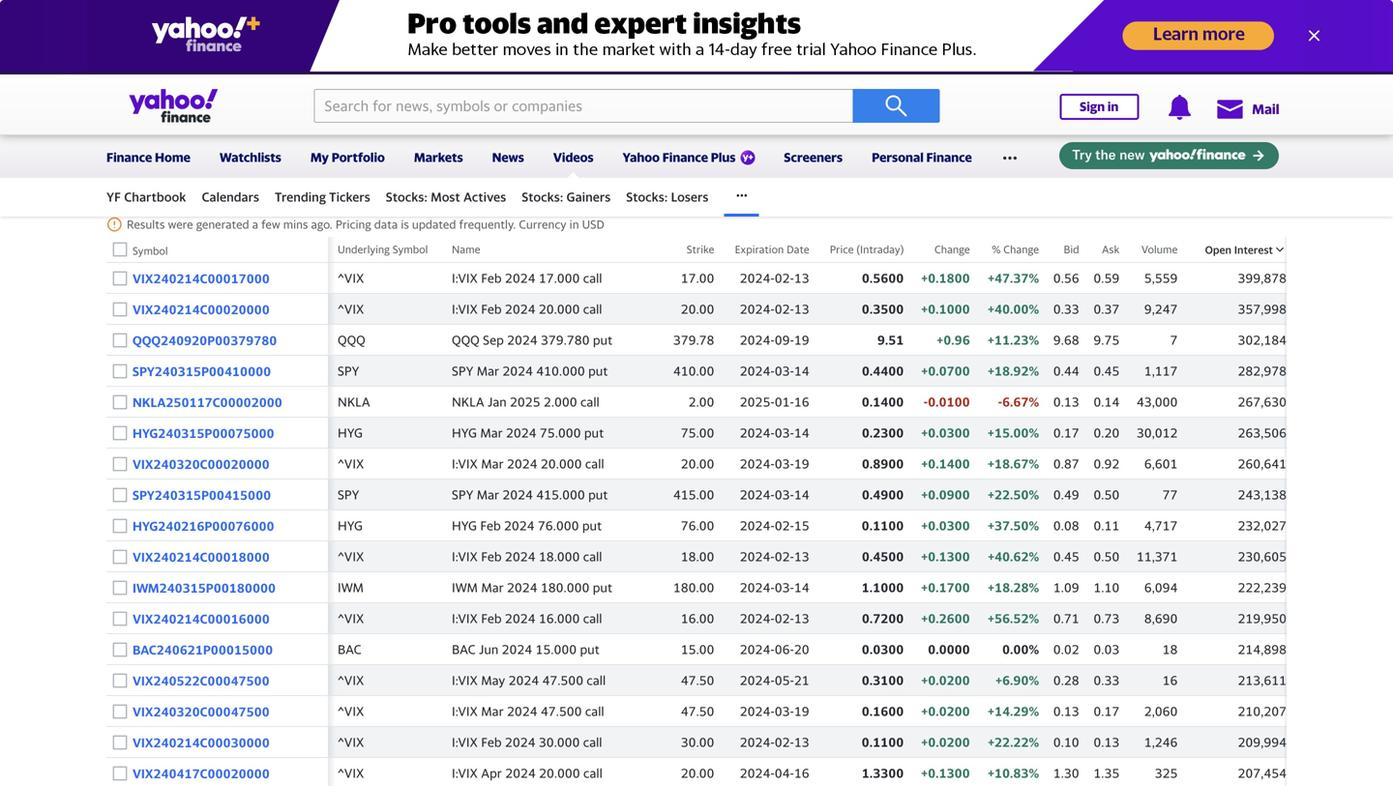 Task type: locate. For each thing, give the bounding box(es) containing it.
put for hyg mar 2024 75.000 put
[[585, 426, 604, 441]]

+0.1800
[[922, 271, 971, 286]]

0 vertical spatial 20.00
[[681, 302, 715, 317]]

open right ,
[[225, 64, 256, 79]]

+0.1300
[[922, 550, 971, 565], [922, 766, 971, 781]]

2024- for i:vix feb 2024 18.000 call
[[740, 550, 775, 565]]

13 symbol element from the top
[[106, 634, 328, 665]]

strike element for iwm mar 2024 180.000 put
[[645, 573, 715, 604]]

name element up 18.000 on the left bottom of page
[[452, 511, 645, 542]]

16 name element from the top
[[452, 727, 645, 758]]

symbol down is
[[393, 243, 428, 256]]

0 horizontal spatial portfolio
[[332, 150, 385, 165]]

open interest element containing 302,184
[[1184, 325, 1287, 356]]

16 for +0.1300
[[795, 766, 810, 781]]

0.28
[[1054, 673, 1080, 688]]

call for i:vix feb 2024 20.000 call
[[583, 302, 603, 317]]

name element containing qqq sep 2024 379.780 put
[[452, 325, 645, 356]]

379.78
[[674, 333, 715, 348]]

14 open interest element from the top
[[1184, 665, 1287, 696]]

0 horizontal spatial change
[[935, 243, 971, 256]]

4 2024-02-13 from the top
[[740, 612, 810, 627]]

2 0.1100 from the top
[[862, 735, 904, 750]]

0.2300
[[862, 426, 904, 441]]

2 19 from the top
[[795, 457, 810, 472]]

expiration date element
[[715, 263, 810, 294], [715, 294, 810, 325], [715, 325, 810, 356], [715, 356, 810, 387], [715, 387, 810, 418], [715, 418, 810, 449], [715, 449, 810, 480], [715, 480, 810, 511], [715, 511, 810, 542], [715, 542, 810, 573], [715, 573, 810, 604], [715, 604, 810, 634], [715, 634, 810, 665], [715, 665, 810, 696], [715, 696, 810, 727], [715, 727, 810, 758], [715, 758, 810, 787]]

7 expiration date element from the top
[[715, 449, 810, 480]]

3 2024-02-13 from the top
[[740, 550, 810, 565]]

30.000
[[539, 735, 580, 750]]

currency
[[519, 218, 567, 231]]

1 horizontal spatial change
[[1004, 243, 1040, 256]]

6 expiration date element from the top
[[715, 418, 810, 449]]

0 vertical spatial 0.1100
[[862, 519, 904, 534]]

put for qqq sep 2024 379.780 put
[[593, 333, 613, 348]]

feb for i:vix feb 2024 30.000 call
[[481, 735, 502, 750]]

2 bac from the left
[[452, 642, 476, 657]]

1 horizontal spatial bac
[[452, 642, 476, 657]]

13 up 04-
[[795, 735, 810, 750]]

strike element containing 15.00
[[645, 634, 715, 665]]

search image
[[885, 94, 908, 118]]

- down the +0.0700
[[924, 395, 928, 410]]

navigation
[[0, 133, 1394, 217]]

47.500 up 30.000
[[541, 704, 582, 719]]

0.45 up 0.14
[[1094, 364, 1120, 379]]

expiration date element containing 2024-09-19
[[715, 325, 810, 356]]

2024 up bac jun 2024 15.000 put
[[505, 612, 536, 627]]

0.17 up the 0.87
[[1054, 426, 1080, 441]]

name element for qqq240920p00379780
[[452, 325, 645, 356]]

+18.28%
[[988, 581, 1040, 596]]

1 horizontal spatial stocks:
[[522, 190, 564, 205]]

0 vertical spatial home
[[41, 56, 75, 71]]

2024 up hyg feb 2024 76.000 put
[[503, 488, 533, 503]]

1 vertical spatial 19
[[795, 457, 810, 472]]

open interest element up 263,506
[[1184, 387, 1287, 418]]

were
[[168, 218, 193, 231]]

0.8900
[[862, 457, 904, 472]]

1 horizontal spatial 0.17
[[1094, 704, 1120, 719]]

2024 up "i:vix feb 2024 30.000 call"
[[507, 704, 538, 719]]

symbol element down spy240315p00410000
[[106, 387, 328, 418]]

16 right 2025-
[[795, 395, 810, 410]]

strike element for i:vix feb 2024 16.000 call
[[645, 604, 715, 634]]

open interest element containing 260,641
[[1184, 449, 1287, 480]]

210,207
[[1239, 704, 1287, 719]]

2024- for bac jun 2024 15.000 put
[[740, 642, 775, 657]]

0 horizontal spatial nkla
[[338, 395, 370, 410]]

name element containing hyg feb 2024 76.000 put
[[452, 511, 645, 542]]

0.1100
[[862, 519, 904, 534], [862, 735, 904, 750]]

open interest element up 282,978
[[1184, 325, 1287, 356]]

0.50 up the "1.10"
[[1094, 550, 1120, 565]]

date
[[787, 243, 810, 256]]

25
[[255, 193, 270, 208]]

1 horizontal spatial mail
[[1253, 101, 1280, 117]]

mar down hyg mar 2024 75.000 put on the bottom left of page
[[481, 457, 504, 472]]

close image
[[1305, 26, 1324, 45]]

16 open interest element from the top
[[1184, 727, 1287, 758]]

357,998
[[1239, 302, 1287, 317]]

3 strike element from the top
[[645, 325, 715, 356]]

name element up 76.000
[[452, 480, 645, 511]]

markets
[[414, 150, 463, 165]]

4 i:vix from the top
[[452, 550, 478, 565]]

5 i:vix from the top
[[452, 612, 478, 627]]

0 horizontal spatial interest
[[259, 64, 303, 79]]

^vix for vix240214c00017000
[[338, 271, 364, 286]]

0 horizontal spatial symbol
[[133, 245, 168, 257]]

underlying symbol element containing iwm
[[328, 573, 452, 604]]

name element containing i:vix feb 2024 17.000 call
[[452, 263, 645, 294]]

name element up 15.000
[[452, 604, 645, 634]]

i:vix for i:vix feb 2024 18.000 call
[[452, 550, 478, 565]]

1 ^vix from the top
[[338, 271, 364, 286]]

0.00%
[[1003, 642, 1040, 657]]

strike element containing 2.00
[[645, 387, 715, 418]]

0.1100 down '0.4900'
[[862, 519, 904, 534]]

1 horizontal spatial :
[[303, 64, 307, 79]]

13 open interest element from the top
[[1184, 634, 1287, 665]]

strike element containing 410.00
[[645, 356, 715, 387]]

iwm for iwm mar 2024 180.000 put
[[452, 581, 478, 596]]

iwm inside name element
[[452, 581, 478, 596]]

2024 down i:vix feb 2024 18.000 call
[[507, 581, 538, 596]]

15
[[795, 519, 810, 534]]

10 underlying symbol element from the top
[[328, 542, 452, 573]]

premium yahoo finance logo image
[[741, 150, 755, 165]]

1 horizontal spatial news link
[[492, 137, 524, 174]]

7 open interest element from the top
[[1184, 449, 1287, 480]]

call for i:vix mar 2024 20.000 call
[[585, 457, 605, 472]]

15 name element from the top
[[452, 696, 645, 727]]

0 vertical spatial 19
[[795, 333, 810, 348]]

20.00 for 2024-04-16
[[681, 766, 715, 781]]

10 open interest element from the top
[[1184, 542, 1287, 573]]

sign in link
[[1060, 94, 1140, 120]]

1 13 from the top
[[795, 271, 810, 286]]

default criteria exchange : opr , open interest : greater than 10000
[[127, 37, 427, 79]]

name element containing iwm mar 2024 180.000 put
[[452, 573, 645, 604]]

2 open interest element from the top
[[1184, 294, 1287, 325]]

1 horizontal spatial news
[[492, 150, 524, 165]]

4 expiration date element from the top
[[715, 356, 810, 387]]

1.10
[[1094, 581, 1120, 596]]

1 stocks: from the left
[[386, 190, 428, 205]]

1 vertical spatial +0.1300
[[922, 766, 971, 781]]

1 horizontal spatial portfolio
[[451, 193, 503, 208]]

2024 for hyg mar 2024 75.000 put
[[506, 426, 537, 441]]

5 2024- from the top
[[740, 426, 775, 441]]

watchlists
[[220, 150, 282, 165]]

name element containing i:vix feb 2024 20.000 call
[[452, 294, 645, 325]]

put right 379.780
[[593, 333, 613, 348]]

13 down date at right top
[[795, 271, 810, 286]]

10 name element from the top
[[452, 542, 645, 573]]

symbol element down vix240214c00020000
[[106, 325, 328, 356]]

put for bac jun 2024 15.000 put
[[580, 642, 600, 657]]

2024-05-21
[[740, 673, 810, 688]]

+0.1300 right 1.3300
[[922, 766, 971, 781]]

4 open interest element from the top
[[1184, 356, 1287, 387]]

open interest element
[[1184, 263, 1287, 294], [1184, 294, 1287, 325], [1184, 325, 1287, 356], [1184, 356, 1287, 387], [1184, 387, 1287, 418], [1184, 418, 1287, 449], [1184, 449, 1287, 480], [1184, 480, 1287, 511], [1184, 511, 1287, 542], [1184, 542, 1287, 573], [1184, 573, 1287, 604], [1184, 604, 1287, 634], [1184, 634, 1287, 665], [1184, 665, 1287, 696], [1184, 696, 1287, 727], [1184, 727, 1287, 758], [1184, 758, 1287, 787]]

nkla for nkla
[[338, 395, 370, 410]]

02- for 17.00
[[775, 271, 795, 286]]

symbol element containing qqq240920p00379780
[[106, 325, 328, 356]]

symbol element containing vix240320c00047500
[[106, 696, 328, 727]]

stocks: gainers
[[522, 190, 611, 205]]

name element containing spy mar 2024 415.000 put
[[452, 480, 645, 511]]

13 down 15
[[795, 550, 810, 565]]

6 underlying symbol element from the top
[[328, 418, 452, 449]]

9 symbol element from the top
[[106, 511, 328, 542]]

strike element containing 180.00
[[645, 573, 715, 604]]

name element down 18.000 on the left bottom of page
[[452, 573, 645, 604]]

1 vertical spatial 47.500
[[541, 704, 582, 719]]

hyg feb 2024 76.000 put
[[452, 519, 602, 534]]

0 vertical spatial 20.000
[[539, 302, 580, 317]]

open interest element containing 209,994
[[1184, 727, 1287, 758]]

qqq for qqq
[[338, 333, 366, 348]]

4 name element from the top
[[452, 356, 645, 387]]

name element containing nkla jan 2025 2.000 call
[[452, 387, 645, 418]]

0 vertical spatial news link
[[161, 56, 192, 71]]

5 name element from the top
[[452, 387, 645, 418]]

1 20.00 from the top
[[681, 302, 715, 317]]

1 vertical spatial 0.1100
[[862, 735, 904, 750]]

underlying symbol element for i:vix mar 2024 47.500 call
[[328, 696, 452, 727]]

symbol element down nkla250117c00002000
[[106, 418, 328, 449]]

symbol element containing bac240621p00015000
[[106, 634, 328, 665]]

expiration date element for nkla jan 2025 2.000 call
[[715, 387, 810, 418]]

open interest element containing 213,611
[[1184, 665, 1287, 696]]

2024-03-14 up the "2025-01-16"
[[740, 364, 810, 379]]

17 underlying symbol element from the top
[[328, 758, 452, 787]]

name element containing i:vix feb 2024 30.000 call
[[452, 727, 645, 758]]

0 vertical spatial 0.13
[[1054, 395, 1080, 410]]

02- down "expiration date"
[[775, 271, 795, 286]]

- up +15.00%
[[999, 395, 1003, 410]]

19 down 21
[[795, 704, 810, 719]]

symbol element for i:vix feb 2024 20.000 call
[[106, 294, 328, 325]]

name element containing i:vix may 2024 47.500 call
[[452, 665, 645, 696]]

+0.2600
[[922, 612, 971, 627]]

vix240417c00020000 link
[[133, 767, 270, 782]]

news inside navigation
[[492, 150, 524, 165]]

1 vertical spatial interest
[[1235, 244, 1274, 257]]

0.13 up 1.35
[[1094, 735, 1120, 750]]

finance home
[[106, 150, 191, 165]]

1 vertical spatial portfolio
[[451, 193, 503, 208]]

02- for 76.00
[[775, 519, 795, 534]]

8 symbol element from the top
[[106, 480, 328, 511]]

16 2024- from the top
[[740, 766, 775, 781]]

10 symbol element from the top
[[106, 542, 328, 573]]

20.000
[[539, 302, 580, 317], [541, 457, 582, 472], [539, 766, 580, 781]]

0 vertical spatial 47.500
[[543, 673, 584, 688]]

47.500 for i:vix mar 2024 47.500 call
[[541, 704, 582, 719]]

underlying symbol element for i:vix feb 2024 17.000 call
[[328, 263, 452, 294]]

strike element for i:vix feb 2024 17.000 call
[[645, 263, 715, 294]]

2024-03-14 up 2024-02-15
[[740, 488, 810, 503]]

10000
[[389, 64, 427, 79]]

symbol element containing iwm240315p00180000
[[106, 573, 328, 604]]

symbol element containing vix240214c00016000
[[106, 604, 328, 634]]

4 14 from the top
[[795, 581, 810, 596]]

mar down jan
[[480, 426, 503, 441]]

name element down 15.000
[[452, 665, 645, 696]]

1 vertical spatial 20.00
[[681, 457, 715, 472]]

open interest element containing 210,207
[[1184, 696, 1287, 727]]

open interest element containing 230,605
[[1184, 542, 1287, 573]]

8 name element from the top
[[452, 480, 645, 511]]

open interest element containing 282,978
[[1184, 356, 1287, 387]]

open interest element down open interest
[[1184, 263, 1287, 294]]

4 strike element from the top
[[645, 356, 715, 387]]

plus
[[711, 150, 736, 165]]

stocks: inside 'link'
[[627, 190, 668, 205]]

2024-03-19 for 47.50
[[740, 704, 810, 719]]

0 vertical spatial 2024-03-19
[[740, 457, 810, 472]]

8 i:vix from the top
[[452, 735, 478, 750]]

strike element for i:vix apr 2024 20.000 call
[[645, 758, 715, 787]]

^vix for vix240214c00020000
[[338, 302, 364, 317]]

open interest element containing 243,138
[[1184, 480, 1287, 511]]

2024
[[505, 271, 536, 286], [505, 302, 536, 317], [507, 333, 538, 348], [503, 364, 533, 379], [506, 426, 537, 441], [507, 457, 538, 472], [503, 488, 533, 503], [504, 519, 535, 534], [505, 550, 536, 565], [507, 581, 538, 596], [505, 612, 536, 627], [502, 642, 533, 657], [509, 673, 539, 688], [507, 704, 538, 719], [505, 735, 536, 750], [505, 766, 536, 781]]

name element down i:vix mar 2024 47.500 call
[[452, 727, 645, 758]]

2024 up i:vix feb 2024 18.000 call
[[504, 519, 535, 534]]

2 vertical spatial 20.000
[[539, 766, 580, 781]]

portfolio right my
[[332, 150, 385, 165]]

2024-02-13 for 16.00
[[740, 612, 810, 627]]

6 2024- from the top
[[740, 457, 775, 472]]

open interest element containing 219,950
[[1184, 604, 1287, 634]]

qqq down underlying
[[338, 333, 366, 348]]

0 vertical spatial open
[[225, 64, 256, 79]]

expiration date
[[735, 243, 810, 256]]

symbol element containing vix240214c00017000
[[106, 263, 328, 294]]

symbol element down iwm240315p00180000 link
[[106, 604, 328, 634]]

feb for i:vix feb 2024 17.000 call
[[481, 271, 502, 286]]

symbol element containing spy240315p00415000
[[106, 480, 328, 511]]

i:vix for i:vix mar 2024 47.500 call
[[452, 704, 478, 719]]

name element down 76.000
[[452, 542, 645, 573]]

symbol element
[[106, 263, 328, 294], [106, 294, 328, 325], [106, 325, 328, 356], [106, 356, 328, 387], [106, 387, 328, 418], [106, 418, 328, 449], [106, 449, 328, 480], [106, 480, 328, 511], [106, 511, 328, 542], [106, 542, 328, 573], [106, 573, 328, 604], [106, 604, 328, 634], [106, 634, 328, 665], [106, 665, 328, 696], [106, 696, 328, 727], [106, 727, 328, 758], [106, 758, 328, 787]]

5 03- from the top
[[775, 581, 795, 596]]

0.13 down 0.44
[[1054, 395, 1080, 410]]

put right 410.000
[[589, 364, 608, 379]]

1 vertical spatial open
[[1206, 244, 1232, 257]]

screeners
[[784, 150, 843, 165]]

1 horizontal spatial iwm
[[452, 581, 478, 596]]

name element containing i:vix mar 2024 20.000 call
[[452, 449, 645, 480]]

usd
[[582, 218, 605, 231]]

15 expiration date element from the top
[[715, 696, 810, 727]]

symbol element up qqq240920p00379780 link
[[106, 294, 328, 325]]

180.00
[[674, 581, 715, 596]]

2 47.50 from the top
[[681, 704, 715, 719]]

stocks: losers
[[627, 190, 709, 205]]

symbol element containing vix240214c00030000
[[106, 727, 328, 758]]

2 20.00 from the top
[[681, 457, 715, 472]]

+15.00%
[[988, 426, 1040, 441]]

-
[[924, 395, 928, 410], [999, 395, 1003, 410]]

strike element containing 75.00
[[645, 418, 715, 449]]

1 horizontal spatial nkla
[[452, 395, 485, 410]]

4 2024-03-14 from the top
[[740, 581, 810, 596]]

qqq inside name element
[[452, 333, 480, 348]]

name element
[[452, 263, 645, 294], [452, 294, 645, 325], [452, 325, 645, 356], [452, 356, 645, 387], [452, 387, 645, 418], [452, 418, 645, 449], [452, 449, 645, 480], [452, 480, 645, 511], [452, 511, 645, 542], [452, 542, 645, 573], [452, 573, 645, 604], [452, 604, 645, 634], [452, 634, 645, 665], [452, 665, 645, 696], [452, 696, 645, 727], [452, 727, 645, 758], [452, 758, 645, 787]]

4 02- from the top
[[775, 550, 795, 565]]

symbol element containing vix240320c00020000
[[106, 449, 328, 480]]

14 down 01-
[[795, 426, 810, 441]]

5 open interest element from the top
[[1184, 387, 1287, 418]]

4 symbol element from the top
[[106, 356, 328, 387]]

underlying symbol element containing nkla
[[328, 387, 452, 418]]

10 strike element from the top
[[645, 542, 715, 573]]

vix240320c00020000
[[133, 457, 270, 472]]

2024-03-14 for 180.00
[[740, 581, 810, 596]]

symbol element for qqq sep 2024 379.780 put
[[106, 325, 328, 356]]

^vix
[[338, 271, 364, 286], [338, 302, 364, 317], [338, 457, 364, 472], [338, 550, 364, 565], [338, 612, 364, 627], [338, 673, 364, 688], [338, 704, 364, 719], [338, 735, 364, 750], [338, 766, 364, 781]]

expiration date element containing 2024-04-16
[[715, 758, 810, 787]]

strike element for qqq sep 2024 379.780 put
[[645, 325, 715, 356]]

1 +0.0200 from the top
[[922, 673, 971, 688]]

5 strike element from the top
[[645, 387, 715, 418]]

2 stocks: from the left
[[522, 190, 564, 205]]

2 02- from the top
[[775, 302, 795, 317]]

feb up apr
[[481, 735, 502, 750]]

0.33
[[1054, 302, 1080, 317], [1094, 673, 1120, 688]]

symbol element down hyg240315p00075000 link
[[106, 449, 328, 480]]

1 horizontal spatial symbol
[[393, 243, 428, 256]]

1 nkla from the left
[[338, 395, 370, 410]]

2024 for i:vix feb 2024 20.000 call
[[505, 302, 536, 317]]

personal finance link
[[872, 137, 973, 174]]

mar up hyg feb 2024 76.000 put
[[477, 488, 500, 503]]

nkla inside name element
[[452, 395, 485, 410]]

mar for iwm mar 2024 180.000 put
[[481, 581, 504, 596]]

2 vertical spatial 0.13
[[1094, 735, 1120, 750]]

1 horizontal spatial interest
[[1235, 244, 1274, 257]]

-0.0100
[[924, 395, 971, 410]]

2024 down hyg mar 2024 75.000 put on the bottom left of page
[[507, 457, 538, 472]]

2 2024- from the top
[[740, 302, 775, 317]]

0 vertical spatial 0.50
[[1094, 488, 1120, 503]]

14 underlying symbol element from the top
[[328, 665, 452, 696]]

2 +0.0300 from the top
[[922, 519, 971, 534]]

symbol element containing hyg240216p00076000
[[106, 511, 328, 542]]

news down default
[[161, 56, 192, 71]]

0.1100 up 1.3300
[[862, 735, 904, 750]]

0 horizontal spatial mail link
[[106, 56, 130, 71]]

1 name element from the top
[[452, 263, 645, 294]]

16 underlying symbol element from the top
[[328, 727, 452, 758]]

1 vertical spatial 0.17
[[1094, 704, 1120, 719]]

9 underlying symbol element from the top
[[328, 511, 452, 542]]

: left greater on the left of page
[[303, 64, 307, 79]]

open interest element down 399,878
[[1184, 294, 1287, 325]]

16
[[795, 395, 810, 410], [1163, 673, 1178, 688], [795, 766, 810, 781]]

2024 right apr
[[505, 766, 536, 781]]

symbol element containing vix240522c00047500
[[106, 665, 328, 696]]

symbol element containing nkla250117c00002000
[[106, 387, 328, 418]]

hyg for hyg feb 2024 76.000 put
[[452, 519, 477, 534]]

open interest element up 267,630
[[1184, 356, 1287, 387]]

put right 180.000
[[593, 581, 613, 596]]

14 symbol element from the top
[[106, 665, 328, 696]]

open interest element containing 263,506
[[1184, 418, 1287, 449]]

name element containing spy mar 2024 410.000 put
[[452, 356, 645, 387]]

2024- for hyg mar 2024 75.000 put
[[740, 426, 775, 441]]

name element for hyg240216p00076000
[[452, 511, 645, 542]]

2024- for i:vix mar 2024 20.000 call
[[740, 457, 775, 472]]

2024- for i:vix feb 2024 16.000 call
[[740, 612, 775, 627]]

expiration date element for i:vix feb 2024 30.000 call
[[715, 727, 810, 758]]

name element containing hyg mar 2024 75.000 put
[[452, 418, 645, 449]]

open interest element containing 232,027
[[1184, 511, 1287, 542]]

underlying symbol element for bac jun 2024 15.000 put
[[328, 634, 452, 665]]

2024-03-14 down 2024-02-15
[[740, 581, 810, 596]]

6 ^vix from the top
[[338, 673, 364, 688]]

16.00
[[681, 612, 715, 627]]

nkla for nkla jan 2025 2.000 call
[[452, 395, 485, 410]]

6.67%
[[1003, 395, 1040, 410]]

5 underlying symbol element from the top
[[328, 387, 452, 418]]

06-
[[775, 642, 795, 657]]

14 down 09-
[[795, 364, 810, 379]]

1 symbol element from the top
[[106, 263, 328, 294]]

strike element containing 415.00
[[645, 480, 715, 511]]

name element up 2.000
[[452, 356, 645, 387]]

0 vertical spatial mail
[[106, 56, 130, 71]]

call for i:vix feb 2024 17.000 call
[[583, 271, 603, 286]]

symbol element containing vix240417c00020000
[[106, 758, 328, 787]]

open interest element containing 399,878
[[1184, 263, 1287, 294]]

symbol element containing hyg240315p00075000
[[106, 418, 328, 449]]

2 vertical spatial 19
[[795, 704, 810, 719]]

0 horizontal spatial bac
[[338, 642, 362, 657]]

chartbook
[[124, 190, 186, 205]]

stocks: for stocks: gainers
[[522, 190, 564, 205]]

0 horizontal spatial in
[[570, 218, 579, 231]]

1 vertical spatial 47.50
[[681, 704, 715, 719]]

16 down 18
[[1163, 673, 1178, 688]]

3 03- from the top
[[775, 457, 795, 472]]

underlying symbol element for hyg feb 2024 76.000 put
[[328, 511, 452, 542]]

10 expiration date element from the top
[[715, 542, 810, 573]]

0.33 up 9.68
[[1054, 302, 1080, 317]]

results down the matching at the top left of the page
[[127, 218, 165, 231]]

2024 for i:vix may 2024 47.500 call
[[509, 673, 539, 688]]

strike element
[[645, 263, 715, 294], [645, 294, 715, 325], [645, 325, 715, 356], [645, 356, 715, 387], [645, 387, 715, 418], [645, 418, 715, 449], [645, 449, 715, 480], [645, 480, 715, 511], [645, 511, 715, 542], [645, 542, 715, 573], [645, 573, 715, 604], [645, 604, 715, 634], [645, 634, 715, 665], [645, 665, 715, 696], [645, 696, 715, 727], [645, 727, 715, 758], [645, 758, 715, 787]]

put for hyg feb 2024 76.000 put
[[583, 519, 602, 534]]

12 name element from the top
[[452, 604, 645, 634]]

0 vertical spatial results
[[126, 133, 169, 148]]

2 2024-02-13 from the top
[[740, 302, 810, 317]]

0 horizontal spatial :
[[182, 64, 185, 79]]

1 0.50 from the top
[[1094, 488, 1120, 503]]

1 expiration date element from the top
[[715, 263, 810, 294]]

+0.0300 down +0.0900
[[922, 519, 971, 534]]

symbol element for i:vix mar 2024 20.000 call
[[106, 449, 328, 480]]

symbol element down vix240320c00020000 link
[[106, 480, 328, 511]]

1 horizontal spatial open
[[1206, 244, 1232, 257]]

0 vertical spatial portfolio
[[332, 150, 385, 165]]

stocks: down yahoo
[[627, 190, 668, 205]]

^vix for vix240320c00020000
[[338, 457, 364, 472]]

0 horizontal spatial stocks:
[[386, 190, 428, 205]]

03- for 180.00
[[775, 581, 795, 596]]

symbol
[[393, 243, 428, 256], [133, 245, 168, 257]]

strike element containing 16.00
[[645, 604, 715, 634]]

20.00 for 2024-03-19
[[681, 457, 715, 472]]

1 vertical spatial +0.0300
[[922, 519, 971, 534]]

2024 right "sep"
[[507, 333, 538, 348]]

1 horizontal spatial mail link
[[1216, 91, 1280, 126]]

interest inside 'default criteria exchange : opr , open interest : greater than 10000'
[[259, 64, 303, 79]]

04-
[[775, 766, 795, 781]]

0 horizontal spatial iwm
[[338, 581, 364, 596]]

feb up "sep"
[[481, 302, 502, 317]]

1 horizontal spatial -
[[999, 395, 1003, 410]]

open interest element containing 357,998
[[1184, 294, 1287, 325]]

2 vertical spatial 20.00
[[681, 766, 715, 781]]

2024- for iwm mar 2024 180.000 put
[[740, 581, 775, 596]]

20.000 down 30.000
[[539, 766, 580, 781]]

symbol element containing vix240214c00020000
[[106, 294, 328, 325]]

+0.0300 for 0.1100
[[922, 519, 971, 534]]

14 up 15
[[795, 488, 810, 503]]

2024 up i:vix feb 2024 20.000 call
[[505, 271, 536, 286]]

underlying symbol element containing bac
[[328, 634, 452, 665]]

symbol element down "bac240621p00015000" link
[[106, 665, 328, 696]]

strike element containing 76.00
[[645, 511, 715, 542]]

17 symbol element from the top
[[106, 758, 328, 787]]

17 strike element from the top
[[645, 758, 715, 787]]

strike element containing 379.78
[[645, 325, 715, 356]]

2 03- from the top
[[775, 426, 795, 441]]

vix240214c00030000
[[133, 736, 270, 751]]

02- up 04-
[[775, 735, 795, 750]]

open interest element up 232,027
[[1184, 480, 1287, 511]]

hyg mar 2024 75.000 put
[[452, 426, 604, 441]]

put for iwm mar 2024 180.000 put
[[593, 581, 613, 596]]

21
[[795, 673, 810, 688]]

portfolio inside screener results element
[[451, 193, 503, 208]]

bac inside underlying symbol element
[[338, 642, 362, 657]]

underlying symbol element
[[328, 263, 452, 294], [328, 294, 452, 325], [328, 325, 452, 356], [328, 356, 452, 387], [328, 387, 452, 418], [328, 418, 452, 449], [328, 449, 452, 480], [328, 480, 452, 511], [328, 511, 452, 542], [328, 542, 452, 573], [328, 573, 452, 604], [328, 604, 452, 634], [328, 634, 452, 665], [328, 665, 452, 696], [328, 696, 452, 727], [328, 727, 452, 758], [328, 758, 452, 787]]

open interest element up 213,611
[[1184, 634, 1287, 665]]

expiration date element containing 2024-02-15
[[715, 511, 810, 542]]

2 ^vix from the top
[[338, 302, 364, 317]]

399,878
[[1239, 271, 1287, 286]]

1 vertical spatial in
[[570, 218, 579, 231]]

strike element containing 17.00
[[645, 263, 715, 294]]

symbol element containing vix240214c00018000
[[106, 542, 328, 573]]

my portfolio
[[311, 150, 385, 165]]

qqq inside underlying symbol element
[[338, 333, 366, 348]]

7 underlying symbol element from the top
[[328, 449, 452, 480]]

name element containing bac jun 2024 15.000 put
[[452, 634, 645, 665]]

put right 415.000
[[589, 488, 608, 503]]

11 symbol element from the top
[[106, 573, 328, 604]]

9 expiration date element from the top
[[715, 511, 810, 542]]

0 horizontal spatial -
[[924, 395, 928, 410]]

symbol element for i:vix may 2024 47.500 call
[[106, 665, 328, 696]]

my portfolio link
[[311, 137, 385, 174]]

2 14 from the top
[[795, 426, 810, 441]]

05-
[[775, 673, 795, 688]]

call for i:vix mar 2024 47.500 call
[[585, 704, 605, 719]]

2024 for i:vix feb 2024 17.000 call
[[505, 271, 536, 286]]

2024- for i:vix feb 2024 20.000 call
[[740, 302, 775, 317]]

1 vertical spatial 2024-03-19
[[740, 704, 810, 719]]

1 vertical spatial home
[[155, 150, 191, 165]]

open interest element for 11,371
[[1184, 542, 1287, 573]]

12 2024- from the top
[[740, 642, 775, 657]]

2024-03-14
[[740, 364, 810, 379], [740, 426, 810, 441], [740, 488, 810, 503], [740, 581, 810, 596]]

open interest element for 30,012
[[1184, 418, 1287, 449]]

6 strike element from the top
[[645, 418, 715, 449]]

0 vertical spatial 16
[[795, 395, 810, 410]]

2 vertical spatial +0.0200
[[922, 735, 971, 750]]

0 vertical spatial 0.17
[[1054, 426, 1080, 441]]

stocks:
[[386, 190, 428, 205], [522, 190, 564, 205], [627, 190, 668, 205]]

8 ^vix from the top
[[338, 735, 364, 750]]

1 horizontal spatial in
[[1108, 99, 1119, 114]]

20.00
[[681, 302, 715, 317], [681, 457, 715, 472], [681, 766, 715, 781]]

name element containing i:vix mar 2024 47.500 call
[[452, 696, 645, 727]]

2 qqq from the left
[[452, 333, 480, 348]]

open interest element up 207,454
[[1184, 727, 1287, 758]]

1 vertical spatial news
[[492, 150, 524, 165]]

symbol element down vix240320c00047500
[[106, 727, 328, 758]]

portfolio up frequently.
[[451, 193, 503, 208]]

0 vertical spatial 0.45
[[1094, 364, 1120, 379]]

12 symbol element from the top
[[106, 604, 328, 634]]

0 horizontal spatial 0.45
[[1054, 550, 1080, 565]]

qqq240920p00379780 link
[[133, 334, 277, 349]]

1 horizontal spatial 0.33
[[1094, 673, 1120, 688]]

bac for bac
[[338, 642, 362, 657]]

0 vertical spatial +0.1300
[[922, 550, 971, 565]]

0 vertical spatial news
[[161, 56, 192, 71]]

symbol element for iwm mar 2024 180.000 put
[[106, 573, 328, 604]]

name element for vix240522c00047500
[[452, 665, 645, 696]]

2 change from the left
[[1004, 243, 1040, 256]]

6 02- from the top
[[775, 735, 795, 750]]

1 horizontal spatial qqq
[[452, 333, 480, 348]]

1 : from the left
[[182, 64, 185, 79]]

open interest element for 5,559
[[1184, 263, 1287, 294]]

strike element containing 18.00
[[645, 542, 715, 573]]

7 symbol element from the top
[[106, 449, 328, 480]]

mail link down default
[[106, 56, 130, 71]]

415.000
[[537, 488, 585, 503]]

1 vertical spatial results
[[127, 218, 165, 231]]

263,506
[[1239, 426, 1287, 441]]

underlying symbol element containing qqq
[[328, 325, 452, 356]]

open interest element for 1,246
[[1184, 727, 1287, 758]]

3 open interest element from the top
[[1184, 325, 1287, 356]]

1 vertical spatial +0.0200
[[922, 704, 971, 719]]

0 horizontal spatial news
[[161, 56, 192, 71]]

13 up 09-
[[795, 302, 810, 317]]

20.000 for i:vix apr 2024 20.000 call
[[539, 766, 580, 781]]

open interest element containing 207,454
[[1184, 758, 1287, 787]]

13 up 20
[[795, 612, 810, 627]]

name element containing i:vix feb 2024 18.000 call
[[452, 542, 645, 573]]

expiration date element containing 2024-05-21
[[715, 665, 810, 696]]

0.50
[[1094, 488, 1120, 503], [1094, 550, 1120, 565]]

updated
[[412, 218, 456, 231]]

bid
[[1064, 243, 1080, 256]]

name element up i:vix feb 2024 20.000 call
[[452, 263, 645, 294]]

open interest element containing 267,630
[[1184, 387, 1287, 418]]

3 2024- from the top
[[740, 333, 775, 348]]

name element up 30.000
[[452, 696, 645, 727]]

open interest element up 222,239
[[1184, 542, 1287, 573]]

name element containing i:vix feb 2024 16.000 call
[[452, 604, 645, 634]]

2 horizontal spatial stocks:
[[627, 190, 668, 205]]

expiration date element containing 2024-06-20
[[715, 634, 810, 665]]

bac inside name element
[[452, 642, 476, 657]]

put right 75.000
[[585, 426, 604, 441]]

open interest element containing 222,239
[[1184, 573, 1287, 604]]

2024-02-13 down "expiration date"
[[740, 271, 810, 286]]

iwm inside underlying symbol element
[[338, 581, 364, 596]]

2 2024-03-19 from the top
[[740, 704, 810, 719]]

13 strike element from the top
[[645, 634, 715, 665]]

expiration date element for bac jun 2024 15.000 put
[[715, 634, 810, 665]]

+22.50%
[[988, 488, 1040, 503]]

2024 up 2025
[[503, 364, 533, 379]]

02- right "76.00"
[[775, 519, 795, 534]]

03- for 75.00
[[775, 426, 795, 441]]

symbol element for i:vix feb 2024 18.000 call
[[106, 542, 328, 573]]

0.17
[[1054, 426, 1080, 441], [1094, 704, 1120, 719]]

302,184
[[1239, 333, 1287, 348]]

underlying
[[338, 243, 390, 256]]

portfolio
[[332, 150, 385, 165], [451, 193, 503, 208]]

2 vertical spatial 16
[[795, 766, 810, 781]]

0 horizontal spatial home
[[41, 56, 75, 71]]

feb down hyg feb 2024 76.000 put
[[481, 550, 502, 565]]

8 2024- from the top
[[740, 519, 775, 534]]

1 iwm from the left
[[338, 581, 364, 596]]

jun
[[479, 642, 499, 657]]

0 horizontal spatial open
[[225, 64, 256, 79]]

name element containing i:vix apr 2024 20.000 call
[[452, 758, 645, 787]]

open interest element containing 214,898
[[1184, 634, 1287, 665]]

2024 for i:vix mar 2024 47.500 call
[[507, 704, 538, 719]]

news link down default
[[161, 56, 192, 71]]

1 02- from the top
[[775, 271, 795, 286]]

02- for 16.00
[[775, 612, 795, 627]]

1 vertical spatial 0.50
[[1094, 550, 1120, 565]]

bac240621p00015000
[[133, 643, 273, 658]]

0 vertical spatial +0.0200
[[922, 673, 971, 688]]

1 vertical spatial 0.13
[[1054, 704, 1080, 719]]

47.50 down 15.00 on the bottom
[[681, 673, 715, 688]]

expiration date element for i:vix mar 2024 20.000 call
[[715, 449, 810, 480]]

nkla inside underlying symbol element
[[338, 395, 370, 410]]

symbol element down qqq240920p00379780
[[106, 356, 328, 387]]

0 vertical spatial 47.50
[[681, 673, 715, 688]]

strike element for i:vix may 2024 47.500 call
[[645, 665, 715, 696]]

2024- for i:vix feb 2024 17.000 call
[[740, 271, 775, 286]]

call for i:vix feb 2024 18.000 call
[[583, 550, 603, 565]]

expiration date element containing 2025-01-16
[[715, 387, 810, 418]]

7 strike element from the top
[[645, 449, 715, 480]]

2 0.50 from the top
[[1094, 550, 1120, 565]]

1 vertical spatial mail
[[1253, 101, 1280, 117]]

0 horizontal spatial 0.33
[[1054, 302, 1080, 317]]

pricing
[[336, 218, 371, 231]]

:
[[182, 64, 185, 79], [303, 64, 307, 79]]

qqq
[[338, 333, 366, 348], [452, 333, 480, 348]]

mobile link
[[549, 56, 587, 71]]

strike element containing 30.00
[[645, 727, 715, 758]]

name element for nkla250117c00002000
[[452, 387, 645, 418]]

open interest element for 325
[[1184, 758, 1287, 787]]

0 horizontal spatial qqq
[[338, 333, 366, 348]]

1 vertical spatial 20.000
[[541, 457, 582, 472]]

0 horizontal spatial news link
[[161, 56, 192, 71]]

try the new yahoo finance image
[[1060, 142, 1280, 169]]

20.000 up 415.000
[[541, 457, 582, 472]]

1 03- from the top
[[775, 364, 795, 379]]

mail link
[[106, 56, 130, 71], [1216, 91, 1280, 126]]

2024-03-14 for 75.00
[[740, 426, 810, 441]]

data
[[374, 218, 398, 231]]

47.50 up 30.00 at the bottom of the page
[[681, 704, 715, 719]]

1 2024-03-19 from the top
[[740, 457, 810, 472]]

mobile
[[549, 56, 587, 71]]

7 name element from the top
[[452, 449, 645, 480]]

0 vertical spatial +0.0300
[[922, 426, 971, 441]]

symbol element containing spy240315p00410000
[[106, 356, 328, 387]]

name element for spy240315p00415000
[[452, 480, 645, 511]]

stocks: for stocks: most actives
[[386, 190, 428, 205]]

0 vertical spatial interest
[[259, 64, 303, 79]]

2024 up the i:vix apr 2024 20.000 call
[[505, 735, 536, 750]]

2024-02-13 up '2024-06-20'
[[740, 612, 810, 627]]

2024 for i:vix feb 2024 18.000 call
[[505, 550, 536, 565]]

feb
[[481, 271, 502, 286], [481, 302, 502, 317], [480, 519, 501, 534], [481, 550, 502, 565], [481, 612, 502, 627], [481, 735, 502, 750]]



Task type: vqa. For each thing, say whether or not it's contained in the screenshot.
fourth 2024-02-13 from the bottom of the Screener Results element
yes



Task type: describe. For each thing, give the bounding box(es) containing it.
than
[[359, 64, 386, 79]]

2024-03-19 for 20.00
[[740, 457, 810, 472]]

0.08
[[1054, 519, 1080, 534]]

ago.
[[311, 218, 333, 231]]

put for spy mar 2024 415.000 put
[[589, 488, 608, 503]]

1.30
[[1054, 766, 1080, 781]]

results for results list
[[126, 133, 169, 148]]

expiration date element for hyg mar 2024 75.000 put
[[715, 418, 810, 449]]

13 for 0.4500
[[795, 550, 810, 565]]

symbol element for i:vix apr 2024 20.000 call
[[106, 758, 328, 787]]

17.000
[[539, 271, 580, 286]]

markets link
[[414, 137, 463, 174]]

exchange
[[129, 64, 182, 79]]

^vix for vix240214c00018000
[[338, 550, 364, 565]]

+0.0900
[[922, 488, 971, 503]]

finance home link
[[106, 137, 191, 174]]

180.000
[[541, 581, 590, 596]]

0.13 for 0.14
[[1054, 395, 1080, 410]]

open interest element for 6,601
[[1184, 449, 1287, 480]]

strike element for i:vix feb 2024 20.000 call
[[645, 294, 715, 325]]

mar for spy mar 2024 415.000 put
[[477, 488, 500, 503]]

open interest element for 1,117
[[1184, 356, 1287, 387]]

20.000 for i:vix mar 2024 20.000 call
[[541, 457, 582, 472]]

expiration date element for spy mar 2024 410.000 put
[[715, 356, 810, 387]]

47.500 for i:vix may 2024 47.500 call
[[543, 673, 584, 688]]

0.3100
[[862, 673, 904, 688]]

14 for 1.1000
[[795, 581, 810, 596]]

207,454
[[1239, 766, 1287, 781]]

2024- for i:vix mar 2024 47.500 call
[[740, 704, 775, 719]]

+0.1300 for 0.4500
[[922, 550, 971, 565]]

2025-01-16
[[740, 395, 810, 410]]

1-25 of 6380 results
[[243, 193, 361, 208]]

name element for vix240214c00020000
[[452, 294, 645, 325]]

03- for 47.50
[[775, 704, 795, 719]]

2 : from the left
[[303, 64, 307, 79]]

219,950
[[1239, 612, 1287, 627]]

2024-02-13 for 30.00
[[740, 735, 810, 750]]

Search for news, symbols or companies text field
[[314, 89, 853, 123]]

1.35
[[1094, 766, 1120, 781]]

symbol element for spy mar 2024 415.000 put
[[106, 480, 328, 511]]

2024 for bac jun 2024 15.000 put
[[502, 642, 533, 657]]

mar for hyg mar 2024 75.000 put
[[480, 426, 503, 441]]

6,094
[[1145, 581, 1178, 596]]

1 change from the left
[[935, 243, 971, 256]]

expiration date element for i:vix apr 2024 20.000 call
[[715, 758, 810, 787]]

1 vertical spatial mail link
[[1216, 91, 1280, 126]]

+0.1300 for 1.3300
[[922, 766, 971, 781]]

+0.0200 for 0.1100
[[922, 735, 971, 750]]

0.14
[[1094, 395, 1120, 410]]

expiration date element for hyg feb 2024 76.000 put
[[715, 511, 810, 542]]

finance right "personal"
[[927, 150, 973, 165]]

navigation containing finance home
[[0, 133, 1394, 217]]

30,012
[[1137, 426, 1178, 441]]

0 horizontal spatial mail
[[106, 56, 130, 71]]

16 for -0.0100
[[795, 395, 810, 410]]

sign in
[[1080, 99, 1119, 114]]

2024 for i:vix feb 2024 16.000 call
[[505, 612, 536, 627]]

0 vertical spatial 0.33
[[1054, 302, 1080, 317]]

is
[[401, 218, 409, 231]]

+37.50%
[[988, 519, 1040, 534]]

symbol element for hyg feb 2024 76.000 put
[[106, 511, 328, 542]]

bac for bac jun 2024 15.000 put
[[452, 642, 476, 657]]

0.92
[[1094, 457, 1120, 472]]

1 vertical spatial 0.45
[[1054, 550, 1080, 565]]

screener results element
[[87, 119, 1307, 787]]

243,138
[[1239, 488, 1287, 503]]

i:vix mar 2024 20.000 call
[[452, 457, 605, 472]]

screeners link
[[784, 137, 843, 174]]

expiration date element for spy mar 2024 415.000 put
[[715, 480, 810, 511]]

open interest element for 7
[[1184, 325, 1287, 356]]

hyg for underlying symbol element for hyg feb 2024 76.000 put
[[338, 519, 363, 534]]

i:vix for i:vix mar 2024 20.000 call
[[452, 457, 478, 472]]

+18.67%
[[988, 457, 1040, 472]]

iwm for iwm
[[338, 581, 364, 596]]

yf
[[106, 190, 121, 205]]

+0.0300 for 0.2300
[[922, 426, 971, 441]]

1 horizontal spatial home
[[155, 150, 191, 165]]

2024- for i:vix may 2024 47.500 call
[[740, 673, 775, 688]]

2024 for spy mar 2024 410.000 put
[[503, 364, 533, 379]]

+47.37%
[[988, 271, 1040, 286]]

1 vertical spatial news link
[[492, 137, 524, 174]]

price (intraday)
[[830, 243, 904, 256]]

2024- for i:vix apr 2024 20.000 call
[[740, 766, 775, 781]]

0.1100 for +0.0200
[[862, 735, 904, 750]]

+0.0200 for 0.1600
[[922, 704, 971, 719]]

expiration date element for i:vix feb 2024 16.000 call
[[715, 604, 810, 634]]

open interest element for 16
[[1184, 665, 1287, 696]]

notifications image
[[1168, 95, 1193, 120]]

13 for 0.3500
[[795, 302, 810, 317]]

finance left plus
[[663, 150, 708, 165]]

most
[[431, 190, 460, 205]]

spy240315p00415000 link
[[133, 488, 271, 503]]

results were generated a few mins ago. pricing data is updated frequently. currency in usd
[[127, 218, 605, 231]]

stocks: gainers link
[[522, 181, 611, 214]]

spy for spy mar 2024 415.000 put
[[452, 488, 474, 503]]

4,717
[[1145, 519, 1178, 534]]

- for 6.67%
[[999, 395, 1003, 410]]

share
[[543, 193, 575, 208]]

bac240621p00015000 link
[[133, 643, 273, 658]]

267,630
[[1239, 395, 1287, 410]]

2024- for spy mar 2024 410.000 put
[[740, 364, 775, 379]]

finance down results list
[[106, 150, 152, 165]]

spy240315p00410000 link
[[133, 364, 271, 379]]

spy240315p00410000
[[133, 364, 271, 379]]

325
[[1156, 766, 1178, 781]]

76.00
[[681, 519, 715, 534]]

of
[[273, 193, 285, 208]]

entertainment
[[366, 56, 448, 71]]

search link
[[479, 56, 518, 71]]

0.87
[[1054, 457, 1080, 472]]

personal
[[872, 150, 924, 165]]

1.1000
[[862, 581, 904, 596]]

underlying symbol element for iwm mar 2024 180.000 put
[[328, 573, 452, 604]]

symbol element for nkla jan 2025 2.000 call
[[106, 387, 328, 418]]

strike element for i:vix mar 2024 47.500 call
[[645, 696, 715, 727]]

strike element for bac jun 2024 15.000 put
[[645, 634, 715, 665]]

0.1100 for +0.0300
[[862, 519, 904, 534]]

14 for 0.4400
[[795, 364, 810, 379]]

sports link
[[298, 56, 335, 71]]

losers
[[671, 190, 709, 205]]

410.00
[[674, 364, 715, 379]]

+0.0700
[[922, 364, 971, 379]]

open interest
[[1206, 244, 1274, 257]]

0.44
[[1054, 364, 1080, 379]]

18.00
[[681, 550, 715, 565]]

feb for i:vix feb 2024 18.000 call
[[481, 550, 502, 565]]

call for nkla jan 2025 2.000 call
[[581, 395, 600, 410]]

16.000
[[539, 612, 580, 627]]

i:vix feb 2024 16.000 call
[[452, 612, 603, 627]]

open interest element for 6,094
[[1184, 573, 1287, 604]]

open inside 'default criteria exchange : opr , open interest : greater than 10000'
[[225, 64, 256, 79]]

vix240417c00020000
[[133, 767, 270, 782]]

calendars
[[202, 190, 259, 205]]

interest inside screener results element
[[1235, 244, 1274, 257]]

more...
[[618, 56, 658, 71]]

vix240214c00018000
[[133, 550, 270, 565]]

213,611
[[1239, 673, 1287, 688]]

282,978
[[1239, 364, 1287, 379]]

strike element for hyg feb 2024 76.000 put
[[645, 511, 715, 542]]

2024-02-13 for 18.00
[[740, 550, 810, 565]]

222,239
[[1239, 581, 1287, 596]]

yf chartbook link
[[106, 181, 186, 214]]

03- for 415.00
[[775, 488, 795, 503]]

actives
[[464, 190, 506, 205]]

underlying symbol element for qqq sep 2024 379.780 put
[[328, 325, 452, 356]]

2024 for i:vix mar 2024 20.000 call
[[507, 457, 538, 472]]

1 vertical spatial 0.33
[[1094, 673, 1120, 688]]

0.49
[[1054, 488, 1080, 503]]

call for i:vix apr 2024 20.000 call
[[584, 766, 603, 781]]

open interest element for 2,060
[[1184, 696, 1287, 727]]

2024- for i:vix feb 2024 30.000 call
[[740, 735, 775, 750]]

home link
[[14, 56, 75, 71]]

stocks: losers link
[[627, 181, 709, 214]]

finance link
[[223, 56, 267, 71]]

in inside screener results element
[[570, 218, 579, 231]]

spy for spy mar 2024 410.000 put underlying symbol element
[[338, 364, 359, 379]]

2024-06-20
[[740, 642, 810, 657]]

0 vertical spatial mail link
[[106, 56, 130, 71]]

expiration date element for i:vix mar 2024 47.500 call
[[715, 696, 810, 727]]

open interest element for 4,717
[[1184, 511, 1287, 542]]

search
[[479, 56, 518, 71]]

to
[[435, 193, 448, 208]]

hyg240315p00075000 link
[[133, 426, 274, 441]]

trending tickers link
[[275, 181, 371, 214]]

open inside screener results element
[[1206, 244, 1232, 257]]

underlying symbol element for i:vix mar 2024 20.000 call
[[328, 449, 452, 480]]

portfolio inside navigation
[[332, 150, 385, 165]]

add to portfolio
[[408, 193, 503, 208]]

+0.1400
[[922, 457, 971, 472]]

i:vix for i:vix feb 2024 16.000 call
[[452, 612, 478, 627]]

0 vertical spatial in
[[1108, 99, 1119, 114]]

2024 for qqq sep 2024 379.780 put
[[507, 333, 538, 348]]

2024-03-14 for 415.00
[[740, 488, 810, 503]]

09-
[[775, 333, 795, 348]]

strike element for spy mar 2024 410.000 put
[[645, 356, 715, 387]]

0.1400
[[862, 395, 904, 410]]

underlying symbol element for i:vix feb 2024 30.000 call
[[328, 727, 452, 758]]

add
[[408, 193, 432, 208]]

2024- for qqq sep 2024 379.780 put
[[740, 333, 775, 348]]

1 vertical spatial 16
[[1163, 673, 1178, 688]]

finance right ,
[[223, 56, 267, 71]]

default
[[127, 37, 177, 55]]

0.50 for 0.49
[[1094, 488, 1120, 503]]

apr
[[481, 766, 502, 781]]

0.13 for 0.17
[[1054, 704, 1080, 719]]

6380
[[288, 193, 318, 208]]

open interest element for 77
[[1184, 480, 1287, 511]]

results
[[321, 193, 361, 208]]

mins
[[283, 218, 308, 231]]

+0.1000
[[922, 302, 971, 317]]

symbol element for i:vix feb 2024 16.000 call
[[106, 604, 328, 634]]

0 horizontal spatial 0.17
[[1054, 426, 1080, 441]]

jan
[[488, 395, 507, 410]]

9.68
[[1054, 333, 1080, 348]]

open interest element for 9,247
[[1184, 294, 1287, 325]]

results list link
[[106, 119, 213, 165]]

underlying symbol element for spy mar 2024 415.000 put
[[328, 480, 452, 511]]



